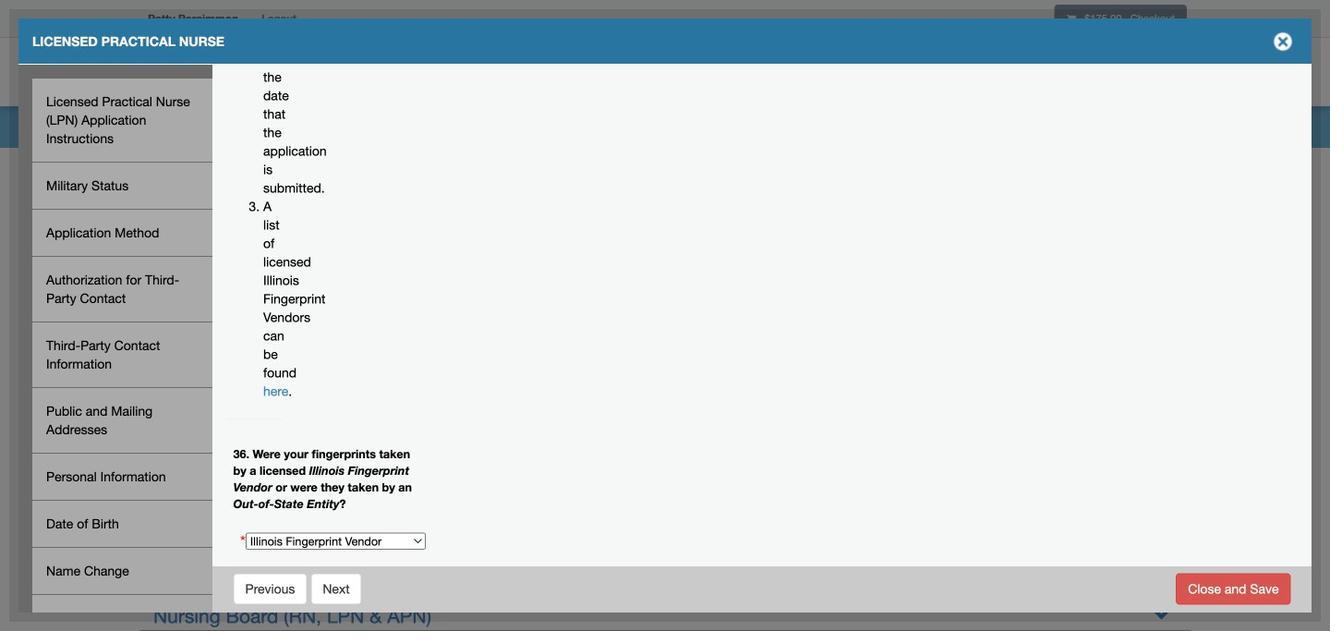 Task type: locate. For each thing, give the bounding box(es) containing it.
shopping cart image
[[1067, 13, 1076, 24]]

None button
[[233, 573, 307, 605], [311, 573, 362, 605], [1176, 573, 1291, 605], [233, 573, 307, 605], [311, 573, 362, 605], [1176, 573, 1291, 605]]

chevron down image
[[1152, 602, 1172, 622]]

close window image
[[1269, 27, 1298, 56]]



Task type: describe. For each thing, give the bounding box(es) containing it.
illinois department of financial and professional regulation image
[[139, 42, 560, 101]]

chevron down image
[[1152, 572, 1172, 591]]



Task type: vqa. For each thing, say whether or not it's contained in the screenshot.
the topmost chevron down icon
yes



